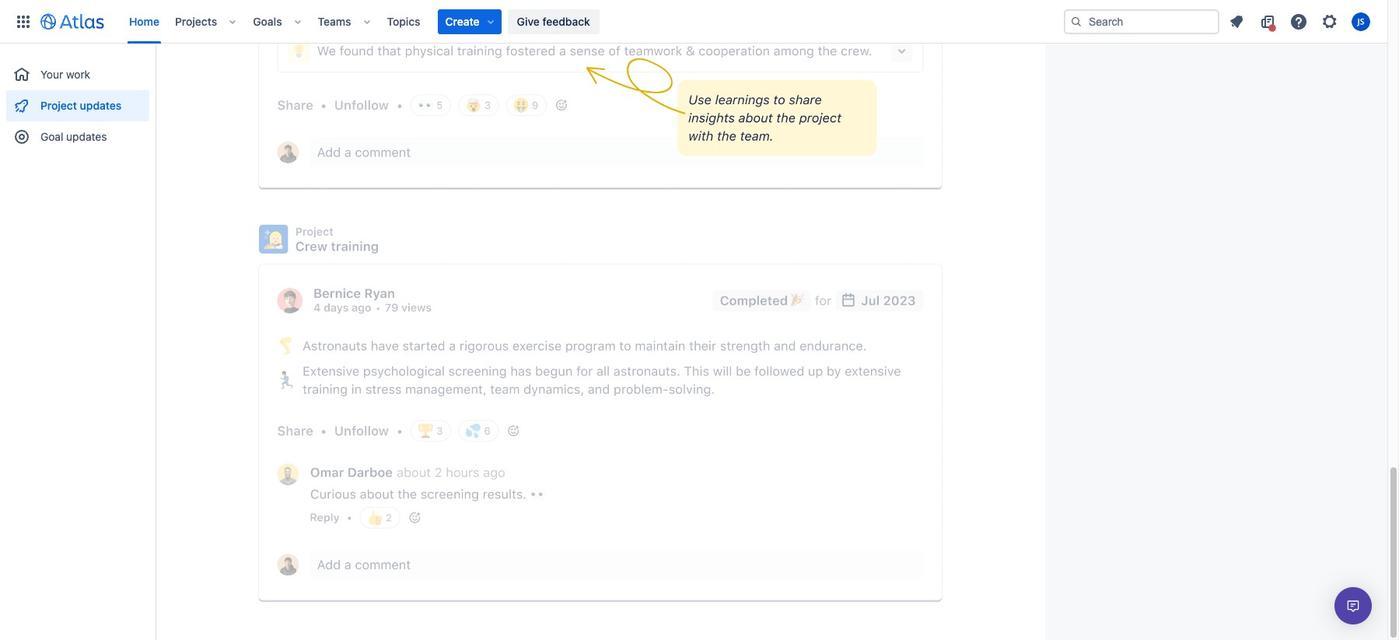 Task type: describe. For each thing, give the bounding box(es) containing it.
updates for goal updates
[[66, 130, 107, 143]]

banner containing home
[[0, 0, 1388, 44]]

notifications image
[[1228, 12, 1247, 31]]

goals
[[253, 14, 282, 28]]

work
[[66, 68, 90, 81]]

updates for project updates
[[80, 99, 122, 112]]

goal updates link
[[6, 121, 149, 153]]

top element
[[9, 0, 1065, 43]]

group containing your work
[[6, 44, 149, 157]]

project updates link
[[6, 90, 149, 121]]

project updates
[[40, 99, 122, 112]]

topics link
[[382, 9, 425, 34]]

goal
[[40, 130, 63, 143]]

your
[[40, 68, 63, 81]]

your work
[[40, 68, 90, 81]]

open intercom messenger image
[[1345, 597, 1363, 616]]

an example update image
[[258, 198, 943, 603]]

goal updates
[[40, 130, 107, 143]]

teams
[[318, 14, 351, 28]]

search image
[[1071, 15, 1083, 28]]

topics
[[387, 14, 421, 28]]

create button
[[438, 9, 502, 34]]

Search field
[[1065, 9, 1220, 34]]

feedback
[[543, 14, 590, 28]]



Task type: vqa. For each thing, say whether or not it's contained in the screenshot.
list
no



Task type: locate. For each thing, give the bounding box(es) containing it.
settings image
[[1321, 12, 1340, 31]]

goals link
[[248, 9, 287, 34]]

account image
[[1352, 12, 1371, 31]]

updates inside goal updates link
[[66, 130, 107, 143]]

your work link
[[6, 59, 149, 90]]

0 vertical spatial updates
[[80, 99, 122, 112]]

projects link
[[170, 9, 222, 34]]

use learnings to share insights about the project with the team image
[[258, 0, 943, 198]]

create
[[446, 14, 480, 28]]

give
[[517, 14, 540, 28]]

give feedback button
[[508, 9, 600, 34]]

updates
[[80, 99, 122, 112], [66, 130, 107, 143]]

help image
[[1290, 12, 1309, 31]]

home
[[129, 14, 160, 28]]

project
[[40, 99, 77, 112]]

teams link
[[313, 9, 356, 34]]

updates down your work link
[[80, 99, 122, 112]]

group
[[6, 44, 149, 157]]

home link
[[125, 9, 164, 34]]

give feedback
[[517, 14, 590, 28]]

projects
[[175, 14, 217, 28]]

1 vertical spatial updates
[[66, 130, 107, 143]]

updates down project updates
[[66, 130, 107, 143]]

switch to... image
[[14, 12, 33, 31]]

updates inside 'project updates' link
[[80, 99, 122, 112]]

banner
[[0, 0, 1388, 44]]



